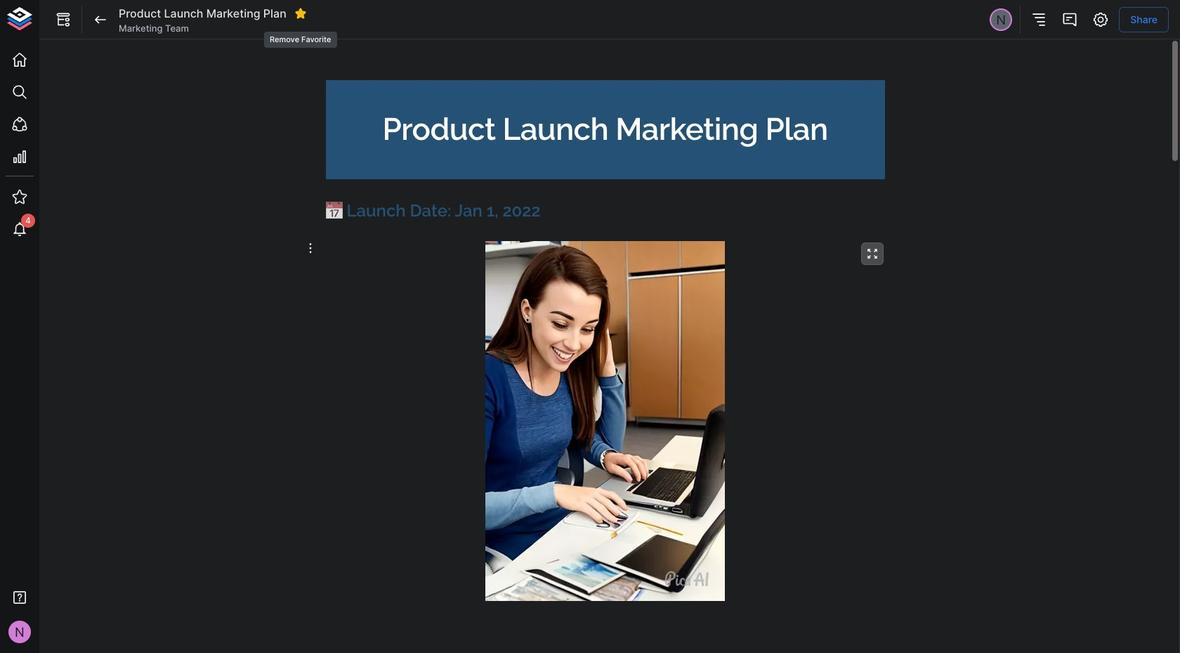 Task type: locate. For each thing, give the bounding box(es) containing it.
tooltip
[[263, 22, 339, 49]]

comments image
[[1062, 11, 1079, 28]]



Task type: describe. For each thing, give the bounding box(es) containing it.
table of contents image
[[1031, 11, 1048, 28]]

remove favorite image
[[294, 7, 307, 20]]

show wiki image
[[55, 11, 72, 28]]

go back image
[[92, 11, 109, 28]]

settings image
[[1093, 11, 1110, 28]]



Task type: vqa. For each thing, say whether or not it's contained in the screenshot.
"Show Wiki" image
yes



